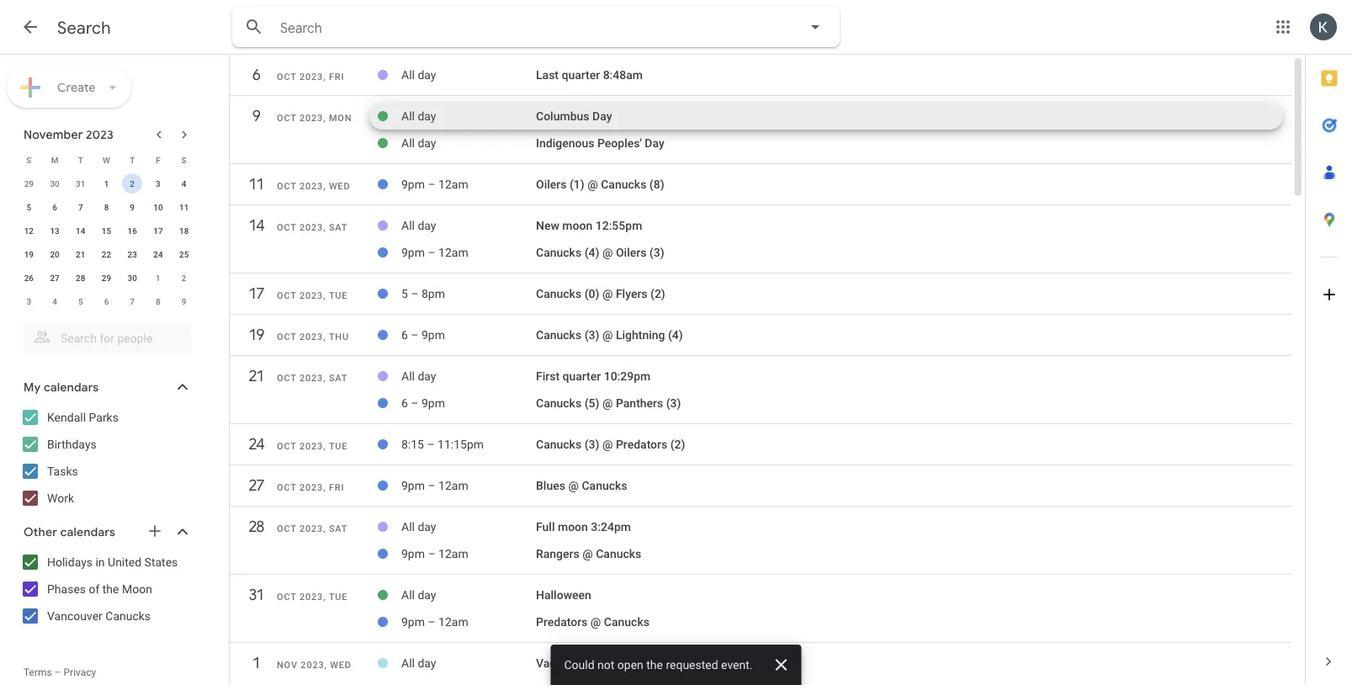Task type: describe. For each thing, give the bounding box(es) containing it.
28 for the 28 'link'
[[248, 517, 264, 536]]

oct for 19
[[277, 332, 297, 342]]

indigenous peoples' day button
[[536, 136, 665, 150]]

26
[[24, 273, 34, 283]]

Search for people text field
[[34, 323, 182, 354]]

november
[[24, 127, 83, 142]]

2 cell
[[119, 172, 145, 195]]

(3) inside '21' row group
[[666, 396, 681, 410]]

moon
[[122, 582, 152, 596]]

last
[[536, 68, 559, 82]]

20
[[50, 249, 60, 259]]

6 inside 19 row
[[402, 328, 408, 342]]

columbus day button
[[536, 109, 612, 123]]

10:29pm
[[604, 369, 651, 383]]

all day for 14
[[402, 219, 436, 233]]

october 29 element
[[19, 173, 39, 194]]

16 element
[[122, 221, 142, 241]]

w
[[103, 155, 110, 165]]

predators @ canucks button
[[536, 615, 650, 629]]

all day cell for 21
[[402, 363, 536, 390]]

1 vertical spatial 7
[[130, 296, 135, 306]]

full moon 3:24pm
[[536, 520, 631, 534]]

canucks (5) @ panthers (3)
[[536, 396, 681, 410]]

29 for the october 29 element
[[24, 178, 34, 189]]

privacy link
[[64, 667, 96, 678]]

11 for 11 element
[[179, 202, 189, 212]]

20 element
[[45, 244, 65, 264]]

the inside 'list'
[[103, 582, 119, 596]]

sat for 28
[[329, 524, 348, 534]]

– for predators @ canucks
[[428, 615, 436, 629]]

1 horizontal spatial 2
[[182, 273, 186, 283]]

quarter for 6
[[562, 68, 600, 82]]

oilers (1) @ canucks (8) button
[[536, 177, 665, 191]]

(2) for 24
[[671, 437, 686, 451]]

9pm inside '21' row group
[[422, 396, 445, 410]]

26 element
[[19, 268, 39, 288]]

8:48am
[[603, 68, 643, 82]]

canucks inside 27 row
[[582, 479, 628, 493]]

0 horizontal spatial 8
[[104, 202, 109, 212]]

9pm for canucks
[[402, 246, 425, 259]]

indigenous peoples' day
[[536, 136, 665, 150]]

phases of the moon
[[47, 582, 152, 596]]

december 1 element
[[148, 268, 168, 288]]

0 horizontal spatial 3
[[27, 296, 31, 306]]

9 row group
[[230, 101, 1292, 164]]

– for canucks (3) @ lightning (4)
[[411, 328, 419, 342]]

25
[[179, 249, 189, 259]]

panthers
[[616, 396, 663, 410]]

2023 for 27
[[300, 482, 323, 493]]

30 for 'october 30' element
[[50, 178, 60, 189]]

@ inside 28 row group
[[583, 547, 593, 561]]

(8)
[[650, 177, 665, 191]]

search heading
[[57, 17, 111, 38]]

flyers
[[616, 287, 648, 301]]

(3) inside 24 row
[[585, 437, 600, 451]]

sat for 21
[[329, 373, 348, 383]]

canucks (5) @ panthers (3) button
[[536, 396, 681, 410]]

row containing s
[[16, 148, 197, 172]]

9pm – 12am cell for 14
[[402, 239, 536, 266]]

1 t from the left
[[78, 155, 83, 165]]

all for 31
[[402, 588, 415, 602]]

11 row
[[230, 169, 1292, 208]]

other calendars
[[24, 525, 115, 539]]

17 row
[[230, 279, 1292, 317]]

sat for 14
[[329, 222, 348, 233]]

, for 21
[[323, 373, 326, 383]]

0 vertical spatial 1
[[104, 178, 109, 189]]

– for canucks (3) @ predators (2)
[[427, 437, 435, 451]]

10 element
[[148, 197, 168, 217]]

none search field search for people
[[0, 316, 209, 354]]

canucks inside 24 row
[[536, 437, 582, 451]]

21 link
[[242, 361, 272, 391]]

go back image
[[20, 17, 40, 37]]

canucks inside 14 row group
[[536, 246, 582, 259]]

(3) inside 14 row group
[[650, 246, 665, 259]]

28 element
[[71, 268, 91, 288]]

6 down 29 element
[[104, 296, 109, 306]]

8:15
[[402, 437, 424, 451]]

search image
[[237, 10, 271, 44]]

9pm – 12am cell inside 27 row
[[402, 472, 536, 499]]

thu
[[329, 332, 349, 342]]

, for 14
[[323, 222, 326, 233]]

21 for 21 link
[[248, 367, 264, 386]]

open
[[618, 658, 644, 672]]

(4) inside 19 row
[[668, 328, 683, 342]]

6 link
[[242, 60, 272, 90]]

all for 9
[[402, 109, 415, 123]]

12am inside 27 row
[[439, 479, 469, 493]]

rangers
[[536, 547, 580, 561]]

13 element
[[45, 221, 65, 241]]

0 horizontal spatial 9
[[130, 202, 135, 212]]

– for oilers (1) @ canucks (8)
[[428, 177, 436, 191]]

lightning
[[616, 328, 665, 342]]

2023 for 14
[[300, 222, 323, 233]]

12am for 31
[[439, 615, 469, 629]]

grid containing 6
[[230, 55, 1292, 685]]

indigenous
[[536, 136, 595, 150]]

29 element
[[96, 268, 117, 288]]

6 – 9pm for canucks (5) @ panthers (3)
[[402, 396, 445, 410]]

, for 17
[[323, 290, 326, 301]]

(5)
[[585, 396, 600, 410]]

1 horizontal spatial day
[[645, 136, 665, 150]]

12am inside the 11 row
[[439, 177, 469, 191]]

18
[[179, 226, 189, 236]]

rangers @ canucks
[[536, 547, 642, 561]]

@ inside 27 row
[[569, 479, 579, 493]]

19 for '19' element
[[24, 249, 34, 259]]

22
[[102, 249, 111, 259]]

21 row group
[[230, 361, 1292, 424]]

1 link
[[242, 648, 272, 678]]

wed for 1
[[330, 660, 352, 670]]

2023 for 24
[[300, 441, 323, 452]]

– for canucks (4) @ oilers (3)
[[428, 246, 436, 259]]

27 row
[[230, 471, 1292, 509]]

vacation
[[536, 656, 583, 670]]

event.
[[721, 658, 753, 672]]

could
[[564, 658, 595, 672]]

15 element
[[96, 221, 117, 241]]

all for 14
[[402, 219, 415, 233]]

canucks inside 31 row group
[[604, 615, 650, 629]]

9 link
[[242, 101, 272, 131]]

(1)
[[570, 177, 585, 191]]

fri for 27
[[329, 482, 345, 493]]

oct for 31
[[277, 592, 297, 602]]

3 all from the top
[[402, 136, 415, 150]]

24 row
[[230, 429, 1292, 468]]

work
[[47, 491, 74, 505]]

m
[[51, 155, 58, 165]]

9pm inside 19 row
[[422, 328, 445, 342]]

vancouver canucks
[[47, 609, 151, 623]]

day inside 9 row
[[593, 109, 612, 123]]

oct 2023 , sat for 28
[[277, 524, 348, 534]]

nov 2023 , wed
[[277, 660, 352, 670]]

oct for 11
[[277, 181, 297, 191]]

oct 2023 , tue for 24
[[277, 441, 348, 452]]

all day cell for 31
[[402, 582, 536, 609]]

19 row
[[230, 320, 1292, 359]]

6 – 9pm cell for canucks (3) @ lightning (4)
[[402, 322, 536, 348]]

oct 2023 , thu
[[277, 332, 349, 342]]

last quarter 8:48am button
[[536, 68, 643, 82]]

oilers inside the 11 row
[[536, 177, 567, 191]]

5 – 8pm
[[402, 287, 445, 301]]

1/6)
[[612, 656, 635, 670]]

new moon 12:55pm button
[[536, 219, 643, 233]]

22 element
[[96, 244, 117, 264]]

vacation (day 1/6)
[[536, 656, 635, 670]]

canucks inside '21' row group
[[536, 396, 582, 410]]

search options image
[[799, 10, 832, 44]]

19 link
[[242, 320, 272, 350]]

9pm – 12am inside 27 row
[[402, 479, 469, 493]]

11 for 11 link
[[248, 175, 264, 194]]

other calendars button
[[3, 519, 209, 545]]

5 – 8pm cell
[[402, 280, 536, 307]]

predators inside 31 row group
[[536, 615, 588, 629]]

9pm for blues
[[402, 479, 425, 493]]

3 day from the top
[[418, 136, 436, 150]]

canucks inside 19 row
[[536, 328, 582, 342]]

19 element
[[19, 244, 39, 264]]

canucks (3) @ predators (2)
[[536, 437, 686, 451]]

other calendars list
[[3, 549, 209, 630]]

my calendars list
[[3, 404, 209, 512]]

2023 for 1
[[301, 660, 325, 670]]

2023 for 17
[[300, 290, 323, 301]]

1 for december 1 element
[[156, 273, 161, 283]]

17 link
[[242, 279, 272, 309]]

day for 9
[[418, 109, 436, 123]]

terms – privacy
[[24, 667, 96, 678]]

row containing 29
[[16, 172, 197, 195]]

14 for 14 element
[[76, 226, 85, 236]]

@ for predators
[[603, 437, 613, 451]]

9pm – 12am for 31
[[402, 615, 469, 629]]

full
[[536, 520, 555, 534]]

, for 11
[[323, 181, 326, 191]]

@ inside 31 row group
[[591, 615, 601, 629]]

24 link
[[242, 429, 272, 460]]

2023 for 28
[[300, 524, 323, 534]]

phases
[[47, 582, 86, 596]]

new
[[536, 219, 560, 233]]

14 element
[[71, 221, 91, 241]]

last quarter 8:48am
[[536, 68, 643, 82]]

9pm for rangers
[[402, 547, 425, 561]]

new moon 12:55pm
[[536, 219, 643, 233]]

18 element
[[174, 221, 194, 241]]

(3) inside 19 row
[[585, 328, 600, 342]]

2023 for 6
[[300, 72, 323, 82]]

oilers inside 14 row group
[[616, 246, 647, 259]]

blues @ canucks button
[[536, 479, 628, 493]]

october 30 element
[[45, 173, 65, 194]]

0 horizontal spatial 5
[[27, 202, 31, 212]]

create
[[57, 80, 96, 95]]

21 row
[[230, 361, 1292, 400]]

december 4 element
[[45, 291, 65, 311]]

create button
[[7, 67, 131, 108]]

first quarter 10:29pm
[[536, 369, 651, 383]]

6 down 'october 30' element
[[52, 202, 57, 212]]

21 element
[[71, 244, 91, 264]]

8pm
[[422, 287, 445, 301]]

28 row group
[[230, 512, 1292, 575]]

– for rangers @ canucks
[[428, 547, 436, 561]]

23
[[128, 249, 137, 259]]

canucks (3) @ predators (2) button
[[536, 437, 686, 451]]

5 for 5 – 8pm
[[402, 287, 408, 301]]

parks
[[89, 410, 119, 424]]

1 horizontal spatial 4
[[182, 178, 186, 189]]

oct for 9
[[277, 113, 297, 123]]

31 row
[[230, 580, 1292, 619]]

requested
[[666, 658, 719, 672]]

9pm – 12am cell for 31
[[402, 609, 536, 636]]

blues
[[536, 479, 566, 493]]

oct 2023 , tue for 31
[[277, 592, 348, 602]]

oct for 27
[[277, 482, 297, 493]]

@ for panthers
[[603, 396, 613, 410]]

all day for 6
[[402, 68, 436, 82]]

predators inside 24 row
[[616, 437, 668, 451]]

14 row
[[230, 210, 1292, 249]]

all day for 28
[[402, 520, 436, 534]]

november 2023
[[24, 127, 114, 142]]



Task type: locate. For each thing, give the bounding box(es) containing it.
3 down f
[[156, 178, 161, 189]]

14 link
[[242, 210, 272, 241]]

9pm inside the 11 row
[[402, 177, 425, 191]]

8
[[104, 202, 109, 212], [156, 296, 161, 306]]

4 oct from the top
[[277, 222, 297, 233]]

kendall parks
[[47, 410, 119, 424]]

all inside '28' row
[[402, 520, 415, 534]]

moon inside '28' row
[[558, 520, 588, 534]]

1 vertical spatial 19
[[248, 325, 264, 344]]

2023 for 31
[[300, 592, 323, 602]]

all day cell inside 1 row
[[402, 650, 536, 677]]

5 oct from the top
[[277, 290, 297, 301]]

(3) right panthers
[[666, 396, 681, 410]]

mon
[[329, 113, 352, 123]]

tue for 24
[[329, 441, 348, 452]]

oct 2023 , fri inside 27 row
[[277, 482, 345, 493]]

2023 right 27 link
[[300, 482, 323, 493]]

, right 27 link
[[323, 482, 326, 493]]

day for 28
[[418, 520, 436, 534]]

first quarter 10:29pm button
[[536, 369, 651, 383]]

0 vertical spatial 11
[[248, 175, 264, 194]]

8 up 15 element
[[104, 202, 109, 212]]

11
[[248, 175, 264, 194], [179, 202, 189, 212]]

canucks inside 17 row
[[536, 287, 582, 301]]

0 vertical spatial 29
[[24, 178, 34, 189]]

21 down 19 link
[[248, 367, 264, 386]]

6 – 9pm cell inside '21' row group
[[402, 390, 536, 417]]

1 horizontal spatial 17
[[248, 284, 264, 303]]

2023 inside 19 row
[[300, 332, 323, 342]]

3 9pm – 12am from the top
[[402, 479, 469, 493]]

0 horizontal spatial 19
[[24, 249, 34, 259]]

@ left lightning
[[603, 328, 613, 342]]

–
[[428, 177, 436, 191], [428, 246, 436, 259], [411, 287, 419, 301], [411, 328, 419, 342], [411, 396, 419, 410], [427, 437, 435, 451], [428, 479, 436, 493], [428, 547, 436, 561], [428, 615, 436, 629], [54, 667, 61, 678]]

9pm for predators
[[402, 615, 425, 629]]

17 for "17" link
[[248, 284, 264, 303]]

2 tue from the top
[[329, 441, 348, 452]]

12
[[24, 226, 34, 236]]

28 up december 5 element
[[76, 273, 85, 283]]

terms link
[[24, 667, 52, 678]]

0 vertical spatial oct 2023 , fri
[[277, 72, 345, 82]]

full moon 3:24pm button
[[536, 520, 631, 534]]

19 down "17" link
[[248, 325, 264, 344]]

december 3 element
[[19, 291, 39, 311]]

1 9pm – 12am from the top
[[402, 177, 469, 191]]

oilers left (1)
[[536, 177, 567, 191]]

9pm – 12am cell inside 28 row group
[[402, 540, 536, 567]]

1 vertical spatial the
[[647, 658, 663, 672]]

5 for december 5 element
[[78, 296, 83, 306]]

tue
[[329, 290, 348, 301], [329, 441, 348, 452], [329, 592, 348, 602]]

all day cell
[[402, 61, 536, 88], [402, 103, 536, 130], [402, 130, 536, 157], [402, 212, 536, 239], [402, 363, 536, 390], [402, 513, 536, 540], [402, 582, 536, 609], [402, 650, 536, 677]]

14 row group
[[230, 210, 1292, 274]]

wed inside the 11 row
[[329, 181, 350, 191]]

all day cell inside the 14 row
[[402, 212, 536, 239]]

could not open the requested event.
[[564, 658, 753, 672]]

november 2023 grid
[[16, 148, 197, 313]]

0 vertical spatial calendars
[[44, 380, 99, 395]]

2 9pm – 12am from the top
[[402, 246, 469, 259]]

9 oct from the top
[[277, 482, 297, 493]]

states
[[144, 555, 178, 569]]

7 down 30 element
[[130, 296, 135, 306]]

1 horizontal spatial 29
[[102, 273, 111, 283]]

terms
[[24, 667, 52, 678]]

all day cell inside 21 row
[[402, 363, 536, 390]]

other
[[24, 525, 57, 539]]

canucks (4) @ oilers (3) button
[[536, 246, 665, 259]]

3 oct 2023 , tue from the top
[[277, 592, 348, 602]]

all day for 9
[[402, 109, 436, 123]]

5 row from the top
[[16, 242, 197, 266]]

1 horizontal spatial 1
[[156, 273, 161, 283]]

all for 28
[[402, 520, 415, 534]]

@ for oilers
[[603, 246, 613, 259]]

6 inside '21' row group
[[402, 396, 408, 410]]

1 horizontal spatial 8
[[156, 296, 161, 306]]

my
[[24, 380, 41, 395]]

5 down 28 element
[[78, 296, 83, 306]]

27 link
[[242, 471, 272, 501]]

3 down "26" element
[[27, 296, 31, 306]]

row containing 3
[[16, 290, 197, 313]]

9pm – 12am cell inside 31 row group
[[402, 609, 536, 636]]

privacy
[[64, 667, 96, 678]]

all day cell inside 9 row
[[402, 103, 536, 130]]

oct for 24
[[277, 441, 297, 452]]

0 vertical spatial tue
[[329, 290, 348, 301]]

, for 19
[[323, 332, 326, 342]]

8 all from the top
[[402, 656, 415, 670]]

2023 up the oct 2023 , mon
[[300, 72, 323, 82]]

0 horizontal spatial 24
[[153, 249, 163, 259]]

2023 for 11
[[300, 181, 323, 191]]

9pm – 12am cell for 28
[[402, 540, 536, 567]]

tue up nov 2023 , wed
[[329, 592, 348, 602]]

12 element
[[19, 221, 39, 241]]

19 down 12
[[24, 249, 34, 259]]

in
[[96, 555, 105, 569]]

oct right 6 "link"
[[277, 72, 297, 82]]

5 all day from the top
[[402, 369, 436, 383]]

2 6 – 9pm cell from the top
[[402, 390, 536, 417]]

oct 2023 , sat for 14
[[277, 222, 348, 233]]

all day inside 1 row
[[402, 656, 436, 670]]

0 vertical spatial fri
[[329, 72, 345, 82]]

calendars
[[44, 380, 99, 395], [60, 525, 115, 539]]

moon right new
[[563, 219, 593, 233]]

1 6 – 9pm cell from the top
[[402, 322, 536, 348]]

5 inside 5 – 8pm "cell"
[[402, 287, 408, 301]]

calendars for other calendars
[[60, 525, 115, 539]]

1 vertical spatial predators
[[536, 615, 588, 629]]

24 for 24 "element"
[[153, 249, 163, 259]]

2 oct 2023 , tue from the top
[[277, 441, 348, 452]]

8 all day from the top
[[402, 656, 436, 670]]

5 all from the top
[[402, 369, 415, 383]]

@
[[588, 177, 598, 191], [603, 246, 613, 259], [603, 287, 613, 301], [603, 328, 613, 342], [603, 396, 613, 410], [603, 437, 613, 451], [569, 479, 579, 493], [583, 547, 593, 561], [591, 615, 601, 629]]

30 for 30 element
[[128, 273, 137, 283]]

6 – 9pm inside 19 row
[[402, 328, 445, 342]]

6 row
[[230, 60, 1292, 98]]

14 inside row
[[248, 216, 264, 235]]

10
[[153, 202, 163, 212]]

2 12am from the top
[[439, 246, 469, 259]]

(2) right flyers
[[651, 287, 666, 301]]

0 vertical spatial the
[[103, 582, 119, 596]]

0 horizontal spatial (2)
[[651, 287, 666, 301]]

canucks inside the 11 row
[[601, 177, 647, 191]]

6 – 9pm cell for canucks (5) @ panthers (3)
[[402, 390, 536, 417]]

oct right 31 link
[[277, 592, 297, 602]]

– for canucks (0) @ flyers (2)
[[411, 287, 419, 301]]

3 oct 2023 , sat from the top
[[277, 524, 348, 534]]

1 vertical spatial oct 2023 , sat
[[277, 373, 348, 383]]

oilers (1) @ canucks (8)
[[536, 177, 665, 191]]

canucks (3) @ lightning (4) button
[[536, 328, 683, 342]]

row
[[16, 148, 197, 172], [16, 172, 197, 195], [16, 195, 197, 219], [16, 219, 197, 242], [16, 242, 197, 266], [16, 266, 197, 290], [16, 290, 197, 313]]

8 oct from the top
[[277, 441, 297, 452]]

predators down panthers
[[616, 437, 668, 451]]

oct 2023 , tue inside 24 row
[[277, 441, 348, 452]]

2 oct from the top
[[277, 113, 297, 123]]

1 vertical spatial 11
[[179, 202, 189, 212]]

, right the 28 'link'
[[323, 524, 326, 534]]

2
[[130, 178, 135, 189], [182, 273, 186, 283]]

(4) inside 14 row group
[[585, 246, 600, 259]]

5 12am from the top
[[439, 615, 469, 629]]

0 vertical spatial moon
[[563, 219, 593, 233]]

2 fri from the top
[[329, 482, 345, 493]]

2 vertical spatial oct 2023 , sat
[[277, 524, 348, 534]]

6 – 9pm cell down 5 – 8pm "cell"
[[402, 322, 536, 348]]

sat right the 28 'link'
[[329, 524, 348, 534]]

oct right 19 link
[[277, 332, 297, 342]]

, left mon at the top left
[[323, 113, 326, 123]]

2 all day from the top
[[402, 109, 436, 123]]

1 vertical spatial 21
[[248, 367, 264, 386]]

wed right nov
[[330, 660, 352, 670]]

oct for 14
[[277, 222, 297, 233]]

3 row from the top
[[16, 195, 197, 219]]

0 vertical spatial 4
[[182, 178, 186, 189]]

@ inside '21' row group
[[603, 396, 613, 410]]

– inside the 11 row
[[428, 177, 436, 191]]

1 6 – 9pm from the top
[[402, 328, 445, 342]]

2023 left thu
[[300, 332, 323, 342]]

quarter for 21
[[563, 369, 601, 383]]

4 all day from the top
[[402, 219, 436, 233]]

predators down halloween button
[[536, 615, 588, 629]]

17 inside row
[[248, 284, 264, 303]]

6 – 9pm up 8:15
[[402, 396, 445, 410]]

canucks left (8)
[[601, 177, 647, 191]]

6 row from the top
[[16, 266, 197, 290]]

oct inside '28' row
[[277, 524, 297, 534]]

0 horizontal spatial 2
[[130, 178, 135, 189]]

1 horizontal spatial 31
[[248, 585, 264, 604]]

all for 21
[[402, 369, 415, 383]]

all inside 1 row
[[402, 656, 415, 670]]

4 down 27 element
[[52, 296, 57, 306]]

tue for 17
[[329, 290, 348, 301]]

4 row from the top
[[16, 219, 197, 242]]

day
[[418, 68, 436, 82], [418, 109, 436, 123], [418, 136, 436, 150], [418, 219, 436, 233], [418, 369, 436, 383], [418, 520, 436, 534], [418, 588, 436, 602], [418, 656, 436, 670]]

9pm – 12am for 14
[[402, 246, 469, 259]]

24
[[153, 249, 163, 259], [248, 435, 264, 454]]

2 vertical spatial oct 2023 , tue
[[277, 592, 348, 602]]

the
[[103, 582, 119, 596], [647, 658, 663, 672]]

row up october 31 element
[[16, 148, 197, 172]]

(2) inside 17 row
[[651, 287, 666, 301]]

1 horizontal spatial 21
[[248, 367, 264, 386]]

, right 11 link
[[323, 181, 326, 191]]

0 horizontal spatial 30
[[50, 178, 60, 189]]

oct 2023 , sat inside '28' row
[[277, 524, 348, 534]]

0 vertical spatial 30
[[50, 178, 60, 189]]

1 all from the top
[[402, 68, 415, 82]]

canucks up 1/6)
[[604, 615, 650, 629]]

0 vertical spatial 27
[[50, 273, 60, 283]]

0 vertical spatial (4)
[[585, 246, 600, 259]]

0 horizontal spatial 29
[[24, 178, 34, 189]]

calendars up kendall
[[44, 380, 99, 395]]

(2) for 17
[[651, 287, 666, 301]]

1 vertical spatial tue
[[329, 441, 348, 452]]

– inside 31 row group
[[428, 615, 436, 629]]

0 horizontal spatial 4
[[52, 296, 57, 306]]

1 horizontal spatial 28
[[248, 517, 264, 536]]

17 element
[[148, 221, 168, 241]]

, for 6
[[323, 72, 326, 82]]

halloween
[[536, 588, 592, 602]]

t up 2 cell
[[130, 155, 135, 165]]

8 day from the top
[[418, 656, 436, 670]]

tue up thu
[[329, 290, 348, 301]]

columbus day
[[536, 109, 612, 123]]

oct for 21
[[277, 373, 297, 383]]

11 element
[[174, 197, 194, 217]]

1 vertical spatial oct 2023 , fri
[[277, 482, 345, 493]]

9 for december 9 element
[[182, 296, 186, 306]]

@ inside the 11 row
[[588, 177, 598, 191]]

4 all from the top
[[402, 219, 415, 233]]

1 row group
[[230, 648, 1292, 685]]

1 oct from the top
[[277, 72, 297, 82]]

2 day from the top
[[418, 109, 436, 123]]

16
[[128, 226, 137, 236]]

oilers
[[536, 177, 567, 191], [616, 246, 647, 259]]

4 inside the december 4 element
[[52, 296, 57, 306]]

canucks down the 'first'
[[536, 396, 582, 410]]

12am inside 14 row group
[[439, 246, 469, 259]]

blues @ canucks
[[536, 479, 628, 493]]

wed for 11
[[329, 181, 350, 191]]

9pm inside 27 row
[[402, 479, 425, 493]]

1 vertical spatial calendars
[[60, 525, 115, 539]]

all inside 31 row
[[402, 588, 415, 602]]

columbus
[[536, 109, 590, 123]]

6 – 9pm
[[402, 328, 445, 342], [402, 396, 445, 410]]

7 all day from the top
[[402, 588, 436, 602]]

oct 2023 , tue
[[277, 290, 348, 301], [277, 441, 348, 452], [277, 592, 348, 602]]

not
[[598, 658, 615, 672]]

6 inside "link"
[[252, 65, 260, 84]]

21 inside 21 link
[[248, 367, 264, 386]]

1 vertical spatial 30
[[128, 273, 137, 283]]

canucks left (0) at the top of page
[[536, 287, 582, 301]]

oct inside 19 row
[[277, 332, 297, 342]]

1 vertical spatial 27
[[248, 476, 264, 495]]

6 – 9pm inside '21' row group
[[402, 396, 445, 410]]

11 oct from the top
[[277, 592, 297, 602]]

canucks (0) @ flyers (2) button
[[536, 287, 666, 301]]

7 all day cell from the top
[[402, 582, 536, 609]]

2023 inside 17 row
[[300, 290, 323, 301]]

1 vertical spatial 4
[[52, 296, 57, 306]]

december 9 element
[[174, 291, 194, 311]]

calendars up in
[[60, 525, 115, 539]]

all day inside 31 row
[[402, 588, 436, 602]]

29 left 'october 30' element
[[24, 178, 34, 189]]

oct 2023 , fri for 27
[[277, 482, 345, 493]]

0 vertical spatial 28
[[76, 273, 85, 283]]

, inside 31 row
[[323, 592, 326, 602]]

all day inside the 6 row
[[402, 68, 436, 82]]

2023 right 31 link
[[300, 592, 323, 602]]

4 9pm – 12am from the top
[[402, 547, 469, 561]]

3 all day from the top
[[402, 136, 436, 150]]

1 12am from the top
[[439, 177, 469, 191]]

peoples'
[[598, 136, 642, 150]]

row containing 19
[[16, 242, 197, 266]]

my calendars
[[24, 380, 99, 395]]

first
[[536, 369, 560, 383]]

27 down 20
[[50, 273, 60, 283]]

december 6 element
[[96, 291, 117, 311]]

nov
[[277, 660, 298, 670]]

oct 2023 , sat down oct 2023 , wed on the left
[[277, 222, 348, 233]]

6 all from the top
[[402, 520, 415, 534]]

29 down 22
[[102, 273, 111, 283]]

1 horizontal spatial 7
[[130, 296, 135, 306]]

2023 down oct 2023 , thu
[[300, 373, 323, 383]]

6 all day cell from the top
[[402, 513, 536, 540]]

all for 1
[[402, 656, 415, 670]]

all day for 31
[[402, 588, 436, 602]]

2023 inside 9 row
[[300, 113, 323, 123]]

quarter up '(5)'
[[563, 369, 601, 383]]

17
[[153, 226, 163, 236], [248, 284, 264, 303]]

3 sat from the top
[[329, 524, 348, 534]]

14 for 14 link
[[248, 216, 264, 235]]

@ right blues
[[569, 479, 579, 493]]

1 vertical spatial moon
[[558, 520, 588, 534]]

7 down october 31 element
[[78, 202, 83, 212]]

27 inside november 2023 grid
[[50, 273, 60, 283]]

0 horizontal spatial 7
[[78, 202, 83, 212]]

0 vertical spatial 31
[[76, 178, 85, 189]]

29 for 29 element
[[102, 273, 111, 283]]

moon for 28
[[558, 520, 588, 534]]

december 2 element
[[174, 268, 194, 288]]

tue left 8:15
[[329, 441, 348, 452]]

0 vertical spatial day
[[593, 109, 612, 123]]

31 row group
[[230, 580, 1292, 643]]

– for blues @ canucks
[[428, 479, 436, 493]]

1 vertical spatial 9
[[130, 202, 135, 212]]

canucks (0) @ flyers (2)
[[536, 287, 666, 301]]

31 inside row
[[248, 585, 264, 604]]

1 fri from the top
[[329, 72, 345, 82]]

2 vertical spatial 9
[[182, 296, 186, 306]]

@ down 12:55pm
[[603, 246, 613, 259]]

3 all day cell from the top
[[402, 130, 536, 157]]

canucks up the 'first'
[[536, 328, 582, 342]]

oct 2023 , tue right 24 link
[[277, 441, 348, 452]]

0 vertical spatial (2)
[[651, 287, 666, 301]]

9 row
[[230, 101, 1292, 140]]

row up 22 element on the top of the page
[[16, 219, 197, 242]]

0 horizontal spatial s
[[26, 155, 31, 165]]

7 all from the top
[[402, 588, 415, 602]]

quarter right "last"
[[562, 68, 600, 82]]

4 day from the top
[[418, 219, 436, 233]]

12am inside 28 row group
[[439, 547, 469, 561]]

8 all day cell from the top
[[402, 650, 536, 677]]

, up oct 2023 , thu
[[323, 290, 326, 301]]

oct right 21 link
[[277, 373, 297, 383]]

7
[[78, 202, 83, 212], [130, 296, 135, 306]]

oct 2023 , tue right 31 link
[[277, 592, 348, 602]]

tue inside 31 row
[[329, 592, 348, 602]]

0 horizontal spatial 11
[[179, 202, 189, 212]]

1 oct 2023 , fri from the top
[[277, 72, 345, 82]]

2023 for 9
[[300, 113, 323, 123]]

27 down 24 link
[[248, 476, 264, 495]]

2023 right the 28 'link'
[[300, 524, 323, 534]]

1 horizontal spatial 5
[[78, 296, 83, 306]]

0 horizontal spatial oilers
[[536, 177, 567, 191]]

1 all day from the top
[[402, 68, 436, 82]]

21 inside 21 element
[[76, 249, 85, 259]]

24 up 27 link
[[248, 435, 264, 454]]

0 vertical spatial 6 – 9pm cell
[[402, 322, 536, 348]]

@ inside 17 row
[[603, 287, 613, 301]]

, inside 17 row
[[323, 290, 326, 301]]

0 horizontal spatial 14
[[76, 226, 85, 236]]

5 9pm – 12am from the top
[[402, 615, 469, 629]]

28 row
[[230, 512, 1292, 550]]

0 vertical spatial 9
[[252, 106, 260, 125]]

row containing 26
[[16, 266, 197, 290]]

@ down canucks (5) @ panthers (3)
[[603, 437, 613, 451]]

5 9pm – 12am cell from the top
[[402, 609, 536, 636]]

9pm – 12am cell inside the 11 row
[[402, 171, 536, 198]]

all day inside the 14 row
[[402, 219, 436, 233]]

1 oct 2023 , sat from the top
[[277, 222, 348, 233]]

oct 2023 , tue for 17
[[277, 290, 348, 301]]

28 link
[[242, 512, 272, 542]]

day right peoples'
[[645, 136, 665, 150]]

6 day from the top
[[418, 520, 436, 534]]

9 down 6 "link"
[[252, 106, 260, 125]]

9pm – 12am for 28
[[402, 547, 469, 561]]

19 for 19 link
[[248, 325, 264, 344]]

21 for 21 element
[[76, 249, 85, 259]]

oct
[[277, 72, 297, 82], [277, 113, 297, 123], [277, 181, 297, 191], [277, 222, 297, 233], [277, 290, 297, 301], [277, 332, 297, 342], [277, 373, 297, 383], [277, 441, 297, 452], [277, 482, 297, 493], [277, 524, 297, 534], [277, 592, 297, 602]]

1 oct 2023 , tue from the top
[[277, 290, 348, 301]]

1 s from the left
[[26, 155, 31, 165]]

2 vertical spatial 1
[[252, 654, 260, 673]]

9pm – 12am cell
[[402, 171, 536, 198], [402, 239, 536, 266], [402, 472, 536, 499], [402, 540, 536, 567], [402, 609, 536, 636]]

2023 inside '28' row
[[300, 524, 323, 534]]

1 horizontal spatial 9
[[182, 296, 186, 306]]

27 element
[[45, 268, 65, 288]]

6 all day from the top
[[402, 520, 436, 534]]

day for 14
[[418, 219, 436, 233]]

canucks inside other calendars 'list'
[[105, 609, 151, 623]]

day for 21
[[418, 369, 436, 383]]

11 inside row
[[248, 175, 264, 194]]

3 tue from the top
[[329, 592, 348, 602]]

s up the october 29 element
[[26, 155, 31, 165]]

24 inside 24 "element"
[[153, 249, 163, 259]]

0 vertical spatial oct 2023 , sat
[[277, 222, 348, 233]]

the right of
[[103, 582, 119, 596]]

5 left '8pm'
[[402, 287, 408, 301]]

– inside 28 row group
[[428, 547, 436, 561]]

s
[[26, 155, 31, 165], [181, 155, 187, 165]]

add other calendars image
[[146, 523, 163, 540]]

(3) down '(5)'
[[585, 437, 600, 451]]

fri up mon at the top left
[[329, 72, 345, 82]]

0 vertical spatial 24
[[153, 249, 163, 259]]

, inside 27 row
[[323, 482, 326, 493]]

31 for october 31 element
[[76, 178, 85, 189]]

4 9pm – 12am cell from the top
[[402, 540, 536, 567]]

1 for 1 link
[[252, 654, 260, 673]]

19
[[24, 249, 34, 259], [248, 325, 264, 344]]

calendars for my calendars
[[44, 380, 99, 395]]

1 tue from the top
[[329, 290, 348, 301]]

4 all day cell from the top
[[402, 212, 536, 239]]

(0)
[[585, 287, 600, 301]]

0 horizontal spatial the
[[103, 582, 119, 596]]

2023 right 11 link
[[300, 181, 323, 191]]

11 up 14 link
[[248, 175, 264, 194]]

tasks
[[47, 464, 78, 478]]

@ right (0) at the top of page
[[603, 287, 613, 301]]

29
[[24, 178, 34, 189], [102, 273, 111, 283]]

3 9pm – 12am cell from the top
[[402, 472, 536, 499]]

2 oct 2023 , fri from the top
[[277, 482, 345, 493]]

rangers @ canucks button
[[536, 547, 642, 561]]

14
[[248, 216, 264, 235], [76, 226, 85, 236]]

1 horizontal spatial s
[[181, 155, 187, 165]]

9pm – 12am inside 14 row group
[[402, 246, 469, 259]]

1 vertical spatial 6 – 9pm
[[402, 396, 445, 410]]

1 left nov
[[252, 654, 260, 673]]

december 8 element
[[148, 291, 168, 311]]

all day
[[402, 68, 436, 82], [402, 109, 436, 123], [402, 136, 436, 150], [402, 219, 436, 233], [402, 369, 436, 383], [402, 520, 436, 534], [402, 588, 436, 602], [402, 656, 436, 670]]

1 vertical spatial (2)
[[671, 437, 686, 451]]

5 day from the top
[[418, 369, 436, 383]]

2 sat from the top
[[329, 373, 348, 383]]

1 vertical spatial 24
[[248, 435, 264, 454]]

1 row
[[230, 648, 1292, 685]]

0 horizontal spatial predators
[[536, 615, 588, 629]]

17 for the 17 element
[[153, 226, 163, 236]]

2023 up oct 2023 , thu
[[300, 290, 323, 301]]

(2) inside 24 row
[[671, 437, 686, 451]]

oct inside 27 row
[[277, 482, 297, 493]]

– for canucks (5) @ panthers (3)
[[411, 396, 419, 410]]

0 vertical spatial quarter
[[562, 68, 600, 82]]

1 9pm – 12am cell from the top
[[402, 171, 536, 198]]

wed down mon at the top left
[[329, 181, 350, 191]]

wed
[[329, 181, 350, 191], [330, 660, 352, 670]]

6 – 9pm cell
[[402, 322, 536, 348], [402, 390, 536, 417]]

quarter inside 21 row
[[563, 369, 601, 383]]

@ right '(5)'
[[603, 396, 613, 410]]

canucks (3) @ lightning (4)
[[536, 328, 683, 342]]

oct 2023 , tue inside 17 row
[[277, 290, 348, 301]]

1 vertical spatial 17
[[248, 284, 264, 303]]

1 day from the top
[[418, 68, 436, 82]]

day for 31
[[418, 588, 436, 602]]

None search field
[[232, 7, 840, 47], [0, 316, 209, 354], [232, 7, 840, 47]]

2023 up w
[[86, 127, 114, 142]]

3 oct from the top
[[277, 181, 297, 191]]

6 up 8:15
[[402, 396, 408, 410]]

(2)
[[651, 287, 666, 301], [671, 437, 686, 451]]

@ down full moon 3:24pm button
[[583, 547, 593, 561]]

all day inside '28' row
[[402, 520, 436, 534]]

2 s from the left
[[181, 155, 187, 165]]

0 horizontal spatial 28
[[76, 273, 85, 283]]

2023 inside 24 row
[[300, 441, 323, 452]]

1 vertical spatial 28
[[248, 517, 264, 536]]

1 down 24 "element"
[[156, 273, 161, 283]]

9 down december 2 element
[[182, 296, 186, 306]]

10 oct from the top
[[277, 524, 297, 534]]

2 t from the left
[[130, 155, 135, 165]]

2 all day cell from the top
[[402, 103, 536, 130]]

(day
[[586, 656, 609, 670]]

24 for 24 link
[[248, 435, 264, 454]]

1 vertical spatial (4)
[[668, 328, 683, 342]]

kendall
[[47, 410, 86, 424]]

oct 2023 , wed
[[277, 181, 350, 191]]

0 vertical spatial 8
[[104, 202, 109, 212]]

2 inside cell
[[130, 178, 135, 189]]

17 down 10
[[153, 226, 163, 236]]

24 inside 24 link
[[248, 435, 264, 454]]

, right nov
[[325, 660, 327, 670]]

1 vertical spatial quarter
[[563, 369, 601, 383]]

row group containing 29
[[16, 172, 197, 313]]

all day for 21
[[402, 369, 436, 383]]

oct right 11 link
[[277, 181, 297, 191]]

canucks inside 28 row group
[[596, 547, 642, 561]]

oct 2023 , fri up the oct 2023 , mon
[[277, 72, 345, 82]]

1 vertical spatial 31
[[248, 585, 264, 604]]

28 inside 'link'
[[248, 517, 264, 536]]

0 vertical spatial 7
[[78, 202, 83, 212]]

28 for 28 element
[[76, 273, 85, 283]]

2 row from the top
[[16, 172, 197, 195]]

9 for 9 link
[[252, 106, 260, 125]]

24 down the 17 element
[[153, 249, 163, 259]]

23 element
[[122, 244, 142, 264]]

fri for 6
[[329, 72, 345, 82]]

1 horizontal spatial (4)
[[668, 328, 683, 342]]

all day cell for 28
[[402, 513, 536, 540]]

oct right "17" link
[[277, 290, 297, 301]]

7 oct from the top
[[277, 373, 297, 383]]

@ for lightning
[[603, 328, 613, 342]]

day inside '28' row
[[418, 520, 436, 534]]

2 horizontal spatial 9
[[252, 106, 260, 125]]

1 sat from the top
[[329, 222, 348, 233]]

@ inside 19 row
[[603, 328, 613, 342]]

1 inside row
[[252, 654, 260, 673]]

quarter inside the 6 row
[[562, 68, 600, 82]]

december 7 element
[[122, 291, 142, 311]]

4
[[182, 178, 186, 189], [52, 296, 57, 306]]

9pm – 12am cell inside 14 row group
[[402, 239, 536, 266]]

30 down '23'
[[128, 273, 137, 283]]

canucks down 3:24pm at bottom
[[596, 547, 642, 561]]

all for 6
[[402, 68, 415, 82]]

0 horizontal spatial 31
[[76, 178, 85, 189]]

5 all day cell from the top
[[402, 363, 536, 390]]

calendars inside "dropdown button"
[[60, 525, 115, 539]]

3 12am from the top
[[439, 479, 469, 493]]

31 inside row
[[76, 178, 85, 189]]

6 oct from the top
[[277, 332, 297, 342]]

2023 left mon at the top left
[[300, 113, 323, 123]]

day inside 21 row
[[418, 369, 436, 383]]

2023 for 21
[[300, 373, 323, 383]]

1 horizontal spatial the
[[647, 658, 663, 672]]

, up the oct 2023 , mon
[[323, 72, 326, 82]]

all day cell for 6
[[402, 61, 536, 88]]

day for 6
[[418, 68, 436, 82]]

1 vertical spatial oilers
[[616, 246, 647, 259]]

0 vertical spatial 2
[[130, 178, 135, 189]]

9pm – 12am inside the 11 row
[[402, 177, 469, 191]]

15
[[102, 226, 111, 236]]

17 up 19 link
[[248, 284, 264, 303]]

Search text field
[[280, 19, 758, 36]]

grid
[[230, 55, 1292, 685]]

14 down 11 link
[[248, 216, 264, 235]]

day
[[593, 109, 612, 123], [645, 136, 665, 150]]

25 element
[[174, 244, 194, 264]]

@ for flyers
[[603, 287, 613, 301]]

7 day from the top
[[418, 588, 436, 602]]

19 inside row
[[248, 325, 264, 344]]

1 horizontal spatial 27
[[248, 476, 264, 495]]

f
[[156, 155, 160, 165]]

tue for 31
[[329, 592, 348, 602]]

2 horizontal spatial 5
[[402, 287, 408, 301]]

oilers down 12:55pm
[[616, 246, 647, 259]]

1 vertical spatial 6 – 9pm cell
[[402, 390, 536, 417]]

2023 for 19
[[300, 332, 323, 342]]

0 vertical spatial 3
[[156, 178, 161, 189]]

8 down december 1 element
[[156, 296, 161, 306]]

1 all day cell from the top
[[402, 61, 536, 88]]

canucks (4) @ oilers (3)
[[536, 246, 665, 259]]

tue inside 17 row
[[329, 290, 348, 301]]

december 5 element
[[71, 291, 91, 311]]

oct 2023 , sat for 21
[[277, 373, 348, 383]]

0 horizontal spatial 1
[[104, 178, 109, 189]]

moon inside the 14 row
[[563, 219, 593, 233]]

30 element
[[122, 268, 142, 288]]

,
[[323, 72, 326, 82], [323, 113, 326, 123], [323, 181, 326, 191], [323, 222, 326, 233], [323, 290, 326, 301], [323, 332, 326, 342], [323, 373, 326, 383], [323, 441, 326, 452], [323, 482, 326, 493], [323, 524, 326, 534], [323, 592, 326, 602], [325, 660, 327, 670]]

sat inside the 14 row
[[329, 222, 348, 233]]

row containing 12
[[16, 219, 197, 242]]

(2) down canucks (5) @ panthers (3) button
[[671, 437, 686, 451]]

, inside the 11 row
[[323, 181, 326, 191]]

all day cell for 14
[[402, 212, 536, 239]]

1 horizontal spatial 3
[[156, 178, 161, 189]]

0 horizontal spatial day
[[593, 109, 612, 123]]

oct right 9 link
[[277, 113, 297, 123]]

quarter
[[562, 68, 600, 82], [563, 369, 601, 383]]

, inside the 14 row
[[323, 222, 326, 233]]

8:15 – 11:15pm cell
[[402, 431, 536, 458]]

, for 27
[[323, 482, 326, 493]]

– inside '21' row group
[[411, 396, 419, 410]]

4 12am from the top
[[439, 547, 469, 561]]

0 horizontal spatial 21
[[76, 249, 85, 259]]

0 horizontal spatial (4)
[[585, 246, 600, 259]]

1 row from the top
[[16, 148, 197, 172]]

2 6 – 9pm from the top
[[402, 396, 445, 410]]

8:15 – 11:15pm
[[402, 437, 484, 451]]

27 for 27 element
[[50, 273, 60, 283]]

1 vertical spatial sat
[[329, 373, 348, 383]]

sat down oct 2023 , wed on the left
[[329, 222, 348, 233]]

all day cell for 1
[[402, 650, 536, 677]]

7 row from the top
[[16, 290, 197, 313]]

row containing 5
[[16, 195, 197, 219]]

october 31 element
[[71, 173, 91, 194]]

row group
[[16, 172, 197, 313]]

all day for 1
[[402, 656, 436, 670]]

1 horizontal spatial 30
[[128, 273, 137, 283]]

1 vertical spatial fri
[[329, 482, 345, 493]]

2 all from the top
[[402, 109, 415, 123]]

2023 inside the 14 row
[[300, 222, 323, 233]]

24 element
[[148, 244, 168, 264]]

oct for 17
[[277, 290, 297, 301]]

– inside "cell"
[[411, 287, 419, 301]]

2 9pm – 12am cell from the top
[[402, 239, 536, 266]]

predators
[[616, 437, 668, 451], [536, 615, 588, 629]]

tab list
[[1306, 55, 1353, 638]]

0 vertical spatial sat
[[329, 222, 348, 233]]

1 horizontal spatial t
[[130, 155, 135, 165]]

oct 2023 , fri for 6
[[277, 72, 345, 82]]

2 oct 2023 , sat from the top
[[277, 373, 348, 383]]

of
[[89, 582, 100, 596]]



Task type: vqa. For each thing, say whether or not it's contained in the screenshot.


